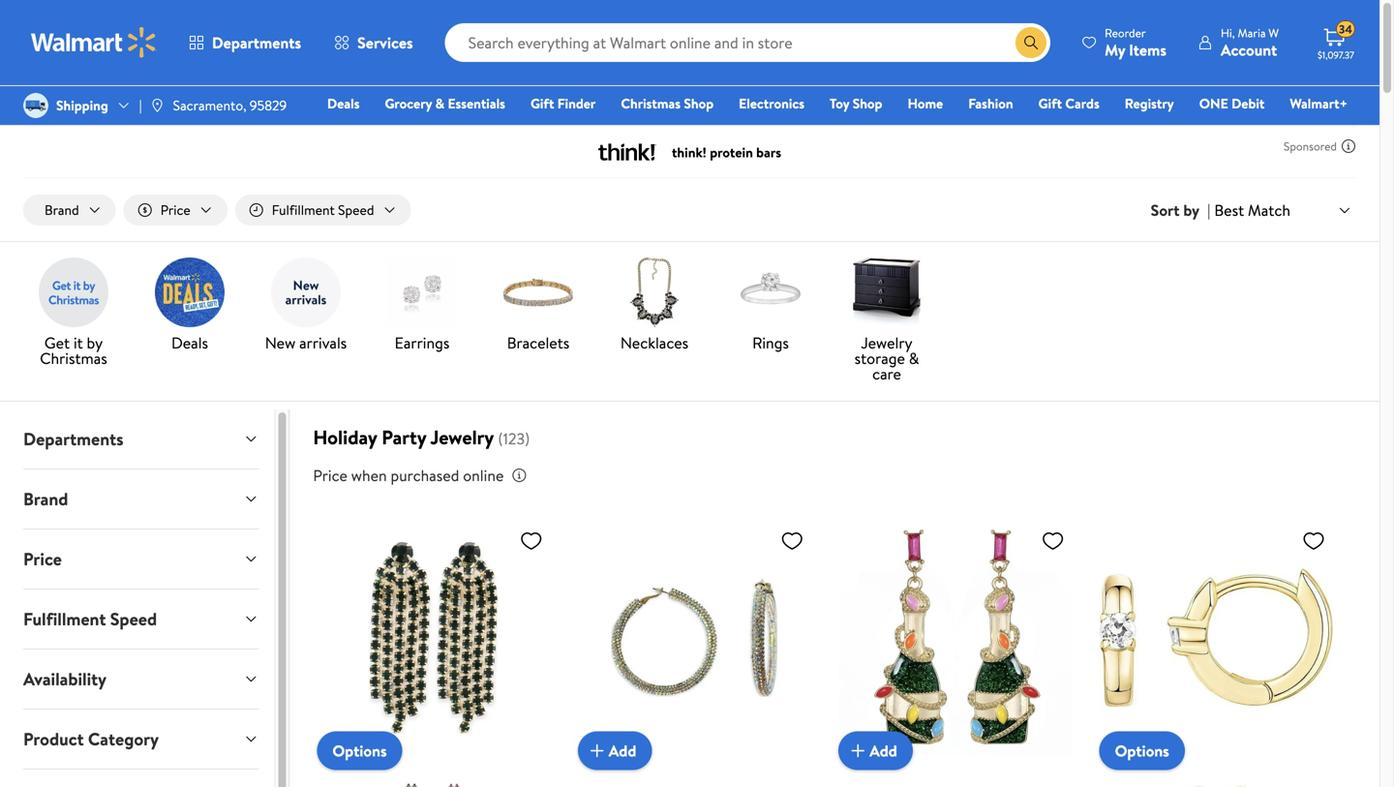 Task type: describe. For each thing, give the bounding box(es) containing it.
sort by |
[[1151, 200, 1211, 221]]

cards
[[1066, 94, 1100, 113]]

toy shop
[[830, 94, 883, 113]]

0 vertical spatial fulfillment speed button
[[235, 195, 411, 226]]

jewelry storage & care image
[[852, 258, 922, 327]]

holiday
[[313, 424, 377, 451]]

1 vertical spatial deals
[[171, 332, 208, 354]]

price inside sort and filter section element
[[160, 200, 191, 219]]

availability tab
[[8, 650, 274, 709]]

grocery & essentials
[[385, 94, 506, 113]]

new arrivals
[[265, 332, 347, 354]]

earrings link
[[372, 258, 473, 355]]

christmas shop link
[[612, 93, 723, 114]]

get it by christmas image
[[39, 258, 108, 327]]

my
[[1105, 39, 1126, 61]]

1 vertical spatial deals link
[[139, 258, 240, 355]]

services
[[357, 32, 413, 53]]

rings link
[[721, 258, 821, 355]]

necklaces
[[621, 332, 689, 354]]

registry link
[[1117, 93, 1183, 114]]

shop for christmas shop
[[684, 94, 714, 113]]

home
[[908, 94, 944, 113]]

departments inside tab
[[23, 427, 124, 451]]

1 vertical spatial price button
[[8, 530, 274, 589]]

2 horizontal spatial price
[[313, 465, 348, 486]]

0 horizontal spatial |
[[139, 96, 142, 115]]

1 horizontal spatial deals link
[[319, 93, 369, 114]]

add for add to cart image
[[870, 740, 898, 762]]

when
[[351, 465, 387, 486]]

0 vertical spatial &
[[435, 94, 445, 113]]

grocery & essentials link
[[376, 93, 514, 114]]

ad disclaimer and feedback image
[[1341, 139, 1357, 154]]

walmart+ link
[[1282, 93, 1357, 114]]

reorder my items
[[1105, 25, 1167, 61]]

product category button
[[8, 710, 274, 769]]

1 vertical spatial fulfillment speed button
[[8, 590, 274, 649]]

christmas shop
[[621, 94, 714, 113]]

no boundaries multicolor crystal hoop earrings image
[[578, 521, 812, 755]]

fashion
[[969, 94, 1014, 113]]

sort and filter section element
[[0, 179, 1380, 241]]

rings
[[753, 332, 789, 354]]

departments tab
[[8, 410, 274, 469]]

it
[[74, 332, 83, 354]]

availability button
[[8, 650, 274, 709]]

| inside sort and filter section element
[[1208, 200, 1211, 221]]

fulfillment inside tab
[[23, 607, 106, 632]]

earrings
[[395, 332, 450, 354]]

1 vertical spatial christmas
[[40, 348, 107, 369]]

1 vertical spatial jewelry
[[430, 424, 494, 451]]

& inside jewelry storage & care
[[909, 348, 920, 369]]

walmart+
[[1290, 94, 1348, 113]]

packed party women's goldtone jingle-juice champagne bottle motif earrings image
[[839, 521, 1073, 755]]

options for pavoi 14k yellow gold plated 925 sterling silver post women's huggie earrings | small gold hoop earrings | cz huggie earrings | round cubic zirconia image
[[1115, 740, 1170, 762]]

add to cart image
[[586, 740, 609, 763]]

best
[[1215, 199, 1245, 221]]

one debit
[[1200, 94, 1265, 113]]

registry
[[1125, 94, 1175, 113]]

fulfillment speed inside tab
[[23, 607, 157, 632]]

deals image
[[155, 258, 225, 327]]

sacramento, 95829
[[173, 96, 287, 115]]

Walmart Site-Wide search field
[[445, 23, 1051, 62]]

best match button
[[1211, 197, 1357, 223]]

toy
[[830, 94, 850, 113]]

electronics
[[739, 94, 805, 113]]

by inside get it by christmas
[[87, 332, 103, 354]]

gift finder link
[[522, 93, 605, 114]]

ring image
[[736, 258, 806, 327]]

0 vertical spatial deals
[[327, 94, 360, 113]]

add to favorites list, packed party women's goldtone jingle-juice champagne bottle motif earrings image
[[1042, 529, 1065, 553]]

add button for packed party women's goldtone jingle-juice champagne bottle motif earrings 'image'
[[839, 732, 913, 770]]

by inside sort and filter section element
[[1184, 200, 1200, 221]]

maria
[[1238, 25, 1266, 41]]

speed inside tab
[[110, 607, 157, 632]]

jewelry storage & care link
[[837, 258, 938, 386]]

speed inside sort and filter section element
[[338, 200, 374, 219]]

get it by christmas link
[[23, 258, 124, 370]]

w
[[1269, 25, 1279, 41]]

best match
[[1215, 199, 1291, 221]]

0 vertical spatial christmas
[[621, 94, 681, 113]]

earrings image
[[387, 258, 457, 327]]

one
[[1200, 94, 1229, 113]]

time and tru adult ladies green stone tassel drop earring, 1 pack, single pair earring image
[[317, 521, 551, 755]]

necklaces image
[[620, 258, 690, 327]]

storage
[[855, 348, 906, 369]]

sacramento,
[[173, 96, 247, 115]]

new arrivals link
[[256, 258, 356, 355]]

jewelry storage & care
[[855, 332, 920, 385]]

product category
[[23, 727, 159, 752]]

new
[[265, 332, 296, 354]]



Task type: vqa. For each thing, say whether or not it's contained in the screenshot.
HI, MARIA W ACCOUNT
yes



Task type: locate. For each thing, give the bounding box(es) containing it.
brand
[[45, 200, 79, 219], [23, 487, 68, 512]]

1 options from the left
[[333, 740, 387, 762]]

0 horizontal spatial christmas
[[40, 348, 107, 369]]

get it by christmas
[[40, 332, 107, 369]]

Search search field
[[445, 23, 1051, 62]]

0 horizontal spatial add button
[[578, 732, 652, 770]]

1 gift from the left
[[531, 94, 554, 113]]

shop for toy shop
[[853, 94, 883, 113]]

0 horizontal spatial deals link
[[139, 258, 240, 355]]

pavoi 14k yellow gold plated 925 sterling silver post women's huggie earrings | small gold hoop earrings | cz huggie earrings | round cubic zirconia image
[[1100, 521, 1334, 755]]

options link
[[317, 732, 403, 770], [1100, 732, 1185, 770]]

1 vertical spatial price
[[313, 465, 348, 486]]

1 shop from the left
[[684, 94, 714, 113]]

1 horizontal spatial fulfillment speed
[[272, 200, 374, 219]]

0 horizontal spatial fulfillment
[[23, 607, 106, 632]]

deals left grocery
[[327, 94, 360, 113]]

debit
[[1232, 94, 1265, 113]]

by
[[1184, 200, 1200, 221], [87, 332, 103, 354]]

fulfillment speed inside sort and filter section element
[[272, 200, 374, 219]]

price when purchased online
[[313, 465, 504, 486]]

brand button up the price tab
[[8, 470, 274, 529]]

brand for top brand dropdown button
[[45, 200, 79, 219]]

2 gift from the left
[[1039, 94, 1063, 113]]

options link for "time and tru adult ladies green stone tassel drop earring, 1 pack, single pair earring" image
[[317, 732, 403, 770]]

fashion link
[[960, 93, 1022, 114]]

brand for the bottommost brand dropdown button
[[23, 487, 68, 512]]

 image
[[23, 93, 48, 118]]

fulfillment inside sort and filter section element
[[272, 200, 335, 219]]

sponsored
[[1284, 138, 1338, 154]]

2 add from the left
[[870, 740, 898, 762]]

gift for gift finder
[[531, 94, 554, 113]]

legal information image
[[512, 468, 527, 483]]

category
[[88, 727, 159, 752]]

1 vertical spatial speed
[[110, 607, 157, 632]]

shop right "toy"
[[853, 94, 883, 113]]

holiday party jewelry (123)
[[313, 424, 530, 451]]

0 vertical spatial departments button
[[172, 19, 318, 66]]

2 options from the left
[[1115, 740, 1170, 762]]

price button up the deals image at the left
[[124, 195, 227, 226]]

add
[[609, 740, 637, 762], [870, 740, 898, 762]]

hi,
[[1221, 25, 1235, 41]]

0 horizontal spatial departments
[[23, 427, 124, 451]]

fulfillment up new arrivals "image"
[[272, 200, 335, 219]]

fulfillment speed button up "availability" dropdown button
[[8, 590, 274, 649]]

0 vertical spatial fulfillment
[[272, 200, 335, 219]]

grocery
[[385, 94, 432, 113]]

christmas
[[621, 94, 681, 113], [40, 348, 107, 369]]

1 horizontal spatial &
[[909, 348, 920, 369]]

by right sort
[[1184, 200, 1200, 221]]

add to favorites list, pavoi 14k yellow gold plated 925 sterling silver post women's huggie earrings | small gold hoop earrings | cz huggie earrings | round cubic zirconia image
[[1303, 529, 1326, 553]]

reorder
[[1105, 25, 1146, 41]]

purchased
[[391, 465, 459, 486]]

price
[[160, 200, 191, 219], [313, 465, 348, 486], [23, 547, 62, 572]]

0 vertical spatial brand
[[45, 200, 79, 219]]

1 horizontal spatial add button
[[839, 732, 913, 770]]

christmas right finder
[[621, 94, 681, 113]]

1 vertical spatial brand button
[[8, 470, 274, 529]]

brand tab
[[8, 470, 274, 529]]

1 horizontal spatial options
[[1115, 740, 1170, 762]]

jewelry inside jewelry storage & care
[[861, 332, 913, 354]]

gift cards link
[[1030, 93, 1109, 114]]

brand button up get it by christmas 'image'
[[23, 195, 116, 226]]

0 vertical spatial price button
[[124, 195, 227, 226]]

add to cart image
[[847, 740, 870, 763]]

0 vertical spatial speed
[[338, 200, 374, 219]]

1 horizontal spatial christmas
[[621, 94, 681, 113]]

items
[[1129, 39, 1167, 61]]

party
[[382, 424, 426, 451]]

account
[[1221, 39, 1278, 61]]

product
[[23, 727, 84, 752]]

add to favorites list, no boundaries multicolor crystal hoop earrings image
[[781, 529, 804, 553]]

deals
[[327, 94, 360, 113], [171, 332, 208, 354]]

&
[[435, 94, 445, 113], [909, 348, 920, 369]]

1 horizontal spatial shop
[[853, 94, 883, 113]]

$1,097.37
[[1318, 48, 1355, 62]]

1 vertical spatial departments button
[[8, 410, 274, 469]]

95829
[[250, 96, 287, 115]]

departments down get it by christmas
[[23, 427, 124, 451]]

bracelets
[[507, 332, 570, 354]]

1 horizontal spatial options link
[[1100, 732, 1185, 770]]

fulfillment speed button up new arrivals "image"
[[235, 195, 411, 226]]

walmart image
[[31, 27, 157, 58]]

services button
[[318, 19, 430, 66]]

departments button up sacramento, 95829
[[172, 19, 318, 66]]

departments up 95829
[[212, 32, 301, 53]]

1 horizontal spatial deals
[[327, 94, 360, 113]]

hi, maria w account
[[1221, 25, 1279, 61]]

deals down the deals image at the left
[[171, 332, 208, 354]]

options link for pavoi 14k yellow gold plated 925 sterling silver post women's huggie earrings | small gold hoop earrings | cz huggie earrings | round cubic zirconia image
[[1100, 732, 1185, 770]]

bracelets link
[[488, 258, 589, 355]]

options for "time and tru adult ladies green stone tassel drop earring, 1 pack, single pair earring" image
[[333, 740, 387, 762]]

price inside tab
[[23, 547, 62, 572]]

essentials
[[448, 94, 506, 113]]

| left best
[[1208, 200, 1211, 221]]

0 horizontal spatial options
[[333, 740, 387, 762]]

match
[[1248, 199, 1291, 221]]

2 vertical spatial price
[[23, 547, 62, 572]]

fulfillment speed up new arrivals "image"
[[272, 200, 374, 219]]

care
[[873, 363, 902, 385]]

necklaces link
[[604, 258, 705, 355]]

1 horizontal spatial departments
[[212, 32, 301, 53]]

jewelry up online
[[430, 424, 494, 451]]

arrivals
[[299, 332, 347, 354]]

speed up availability tab
[[110, 607, 157, 632]]

fulfillment speed
[[272, 200, 374, 219], [23, 607, 157, 632]]

0 horizontal spatial speed
[[110, 607, 157, 632]]

0 vertical spatial departments
[[212, 32, 301, 53]]

brand button
[[23, 195, 116, 226], [8, 470, 274, 529]]

34
[[1340, 21, 1353, 37]]

add button for no boundaries multicolor crystal hoop earrings image
[[578, 732, 652, 770]]

shop
[[684, 94, 714, 113], [853, 94, 883, 113]]

0 horizontal spatial fulfillment speed
[[23, 607, 157, 632]]

fulfillment up availability
[[23, 607, 106, 632]]

1 add from the left
[[609, 740, 637, 762]]

1 horizontal spatial jewelry
[[861, 332, 913, 354]]

0 horizontal spatial shop
[[684, 94, 714, 113]]

& right grocery
[[435, 94, 445, 113]]

jewelry up care
[[861, 332, 913, 354]]

gift cards
[[1039, 94, 1100, 113]]

speed up new arrivals "image"
[[338, 200, 374, 219]]

search icon image
[[1024, 35, 1039, 50]]

shop left electronics
[[684, 94, 714, 113]]

brand inside sort and filter section element
[[45, 200, 79, 219]]

0 horizontal spatial deals
[[171, 332, 208, 354]]

0 vertical spatial by
[[1184, 200, 1200, 221]]

electronics link
[[730, 93, 814, 114]]

deals link
[[319, 93, 369, 114], [139, 258, 240, 355]]

0 vertical spatial jewelry
[[861, 332, 913, 354]]

1 horizontal spatial fulfillment
[[272, 200, 335, 219]]

gift left finder
[[531, 94, 554, 113]]

 image
[[150, 98, 165, 113]]

brand inside tab
[[23, 487, 68, 512]]

1 add button from the left
[[578, 732, 652, 770]]

1 horizontal spatial price
[[160, 200, 191, 219]]

1 horizontal spatial by
[[1184, 200, 1200, 221]]

1 vertical spatial brand
[[23, 487, 68, 512]]

(123)
[[498, 428, 530, 450]]

2 add button from the left
[[839, 732, 913, 770]]

0 horizontal spatial &
[[435, 94, 445, 113]]

speed
[[338, 200, 374, 219], [110, 607, 157, 632]]

options
[[333, 740, 387, 762], [1115, 740, 1170, 762]]

1 horizontal spatial |
[[1208, 200, 1211, 221]]

shop inside christmas shop link
[[684, 94, 714, 113]]

0 vertical spatial brand button
[[23, 195, 116, 226]]

tab
[[8, 770, 274, 787]]

shipping
[[56, 96, 108, 115]]

0 vertical spatial deals link
[[319, 93, 369, 114]]

1 vertical spatial departments
[[23, 427, 124, 451]]

departments button up the brand tab
[[8, 410, 274, 469]]

1 vertical spatial fulfillment
[[23, 607, 106, 632]]

gift
[[531, 94, 554, 113], [1039, 94, 1063, 113]]

0 horizontal spatial gift
[[531, 94, 554, 113]]

price tab
[[8, 530, 274, 589]]

departments button
[[172, 19, 318, 66], [8, 410, 274, 469]]

0 horizontal spatial by
[[87, 332, 103, 354]]

|
[[139, 96, 142, 115], [1208, 200, 1211, 221]]

1 vertical spatial |
[[1208, 200, 1211, 221]]

0 horizontal spatial price
[[23, 547, 62, 572]]

fulfillment speed tab
[[8, 590, 274, 649]]

& right care
[[909, 348, 920, 369]]

| right shipping
[[139, 96, 142, 115]]

shop inside toy shop link
[[853, 94, 883, 113]]

0 vertical spatial |
[[139, 96, 142, 115]]

christmas down get it by christmas 'image'
[[40, 348, 107, 369]]

add to favorites list, time and tru adult ladies green stone tassel drop earring, 1 pack, single pair earring image
[[520, 529, 543, 553]]

gift finder
[[531, 94, 596, 113]]

add for add to cart icon
[[609, 740, 637, 762]]

1 horizontal spatial gift
[[1039, 94, 1063, 113]]

fulfillment speed up availability
[[23, 607, 157, 632]]

online
[[463, 465, 504, 486]]

departments
[[212, 32, 301, 53], [23, 427, 124, 451]]

add button
[[578, 732, 652, 770], [839, 732, 913, 770]]

1 vertical spatial &
[[909, 348, 920, 369]]

price button up fulfillment speed tab
[[8, 530, 274, 589]]

1 options link from the left
[[317, 732, 403, 770]]

2 options link from the left
[[1100, 732, 1185, 770]]

one debit link
[[1191, 93, 1274, 114]]

new arrivals image
[[271, 258, 341, 327]]

get
[[44, 332, 70, 354]]

1 horizontal spatial add
[[870, 740, 898, 762]]

0 vertical spatial price
[[160, 200, 191, 219]]

fulfillment speed button
[[235, 195, 411, 226], [8, 590, 274, 649]]

sort
[[1151, 200, 1180, 221]]

toy shop link
[[821, 93, 892, 114]]

bracelets image
[[504, 258, 573, 327]]

0 horizontal spatial add
[[609, 740, 637, 762]]

0 horizontal spatial options link
[[317, 732, 403, 770]]

1 horizontal spatial speed
[[338, 200, 374, 219]]

availability
[[23, 667, 107, 692]]

2 shop from the left
[[853, 94, 883, 113]]

1 vertical spatial by
[[87, 332, 103, 354]]

jewelry
[[861, 332, 913, 354], [430, 424, 494, 451]]

0 vertical spatial fulfillment speed
[[272, 200, 374, 219]]

gift for gift cards
[[1039, 94, 1063, 113]]

gift left cards
[[1039, 94, 1063, 113]]

price button
[[124, 195, 227, 226], [8, 530, 274, 589]]

by right it
[[87, 332, 103, 354]]

finder
[[558, 94, 596, 113]]

0 horizontal spatial jewelry
[[430, 424, 494, 451]]

product category tab
[[8, 710, 274, 769]]

1 vertical spatial fulfillment speed
[[23, 607, 157, 632]]

home link
[[899, 93, 952, 114]]



